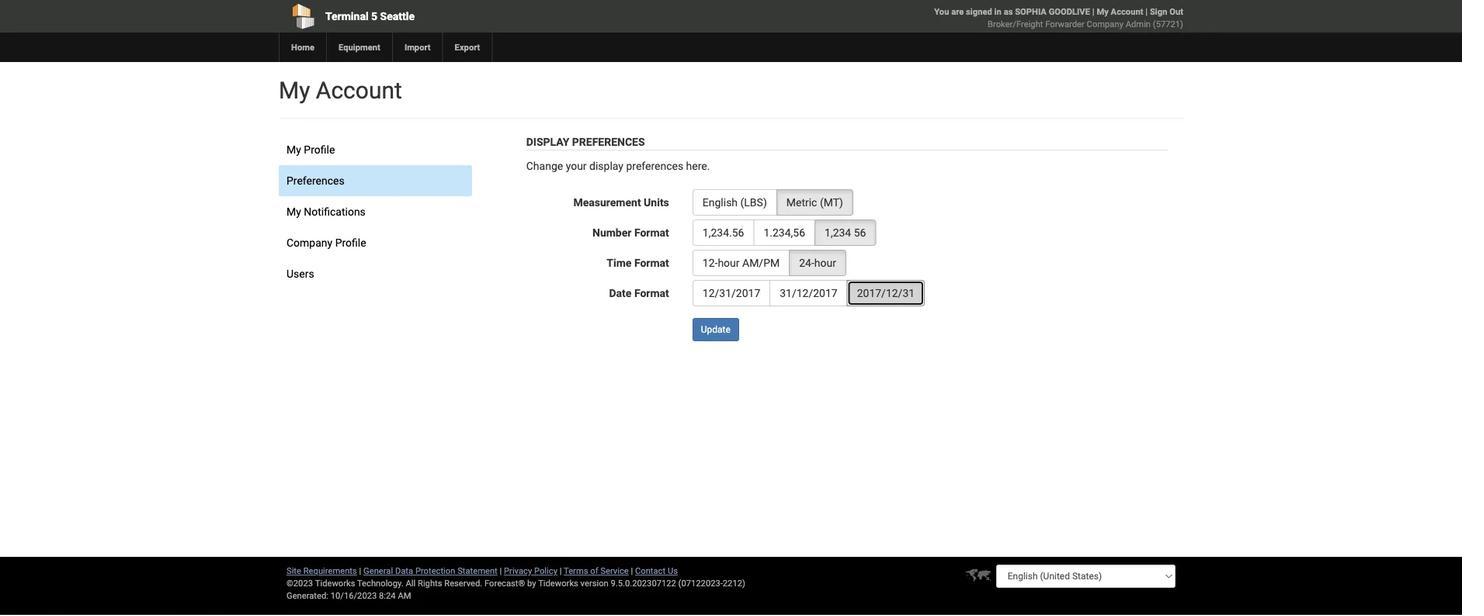 Task type: locate. For each thing, give the bounding box(es) containing it.
account down equipment link
[[316, 76, 402, 104]]

statement
[[457, 566, 498, 577]]

version
[[581, 579, 609, 589]]

broker/freight
[[988, 19, 1043, 29]]

1 horizontal spatial company
[[1087, 19, 1124, 29]]

hour down 1,234
[[814, 257, 836, 269]]

profile down notifications
[[335, 236, 366, 249]]

my for my account
[[279, 76, 310, 104]]

profile
[[304, 143, 335, 156], [335, 236, 366, 249]]

2 vertical spatial format
[[634, 287, 669, 300]]

service
[[600, 566, 629, 577]]

1 format from the top
[[634, 226, 669, 239]]

as
[[1004, 7, 1013, 17]]

format right date
[[634, 287, 669, 300]]

format right time at the left of page
[[634, 257, 669, 269]]

change
[[526, 160, 563, 172]]

company down "my account" link
[[1087, 19, 1124, 29]]

hour
[[718, 257, 740, 269], [814, 257, 836, 269]]

goodlive
[[1049, 7, 1090, 17]]

sign out link
[[1150, 7, 1183, 17]]

you
[[934, 7, 949, 17]]

preferences
[[626, 160, 683, 172]]

my up my notifications
[[287, 143, 301, 156]]

account
[[1111, 7, 1143, 17], [316, 76, 402, 104]]

0 vertical spatial format
[[634, 226, 669, 239]]

1 horizontal spatial account
[[1111, 7, 1143, 17]]

31/12/2017
[[780, 287, 838, 300]]

1 vertical spatial preferences
[[287, 174, 345, 187]]

2 format from the top
[[634, 257, 669, 269]]

format down the units
[[634, 226, 669, 239]]

(07122023-
[[678, 579, 723, 589]]

import link
[[392, 33, 442, 62]]

hour up 12/31/2017
[[718, 257, 740, 269]]

import
[[404, 42, 431, 52]]

0 horizontal spatial hour
[[718, 257, 740, 269]]

export
[[455, 42, 480, 52]]

3 format from the top
[[634, 287, 669, 300]]

| right goodlive
[[1092, 7, 1095, 17]]

number format
[[592, 226, 669, 239]]

equipment link
[[326, 33, 392, 62]]

0 vertical spatial preferences
[[572, 135, 645, 148]]

notifications
[[304, 205, 366, 218]]

12/31/2017
[[703, 287, 760, 300]]

1 horizontal spatial preferences
[[572, 135, 645, 148]]

format for date format
[[634, 287, 669, 300]]

am
[[398, 591, 411, 601]]

account up the admin
[[1111, 7, 1143, 17]]

12-hour am/pm
[[703, 257, 780, 269]]

my for my profile
[[287, 143, 301, 156]]

format for number format
[[634, 226, 669, 239]]

my inside the you are signed in as sophia goodlive | my account | sign out broker/freight forwarder company admin (57721)
[[1097, 7, 1109, 17]]

1 hour from the left
[[718, 257, 740, 269]]

protection
[[415, 566, 455, 577]]

8:24
[[379, 591, 396, 601]]

0 horizontal spatial preferences
[[287, 174, 345, 187]]

9.5.0.202307122
[[611, 579, 676, 589]]

0 vertical spatial profile
[[304, 143, 335, 156]]

| up the tideworks at the left bottom
[[560, 566, 562, 577]]

contact us link
[[635, 566, 678, 577]]

1 horizontal spatial hour
[[814, 257, 836, 269]]

forecast®
[[485, 579, 525, 589]]

preferences up display
[[572, 135, 645, 148]]

metric
[[786, 196, 817, 209]]

account inside the you are signed in as sophia goodlive | my account | sign out broker/freight forwarder company admin (57721)
[[1111, 7, 1143, 17]]

5
[[371, 10, 377, 23]]

my for my notifications
[[287, 205, 301, 218]]

0 horizontal spatial account
[[316, 76, 402, 104]]

my right goodlive
[[1097, 7, 1109, 17]]

56
[[854, 226, 866, 239]]

2 hour from the left
[[814, 257, 836, 269]]

1 vertical spatial account
[[316, 76, 402, 104]]

0 vertical spatial account
[[1111, 7, 1143, 17]]

sign
[[1150, 7, 1167, 17]]

my left notifications
[[287, 205, 301, 218]]

12-
[[703, 257, 718, 269]]

update
[[701, 325, 731, 335]]

units
[[644, 196, 669, 209]]

10/16/2023
[[331, 591, 377, 601]]

all
[[406, 579, 416, 589]]

data
[[395, 566, 413, 577]]

your
[[566, 160, 587, 172]]

0 horizontal spatial company
[[287, 236, 332, 249]]

you are signed in as sophia goodlive | my account | sign out broker/freight forwarder company admin (57721)
[[934, 7, 1183, 29]]

english (lbs)
[[703, 196, 767, 209]]

my
[[1097, 7, 1109, 17], [279, 76, 310, 104], [287, 143, 301, 156], [287, 205, 301, 218]]

(lbs)
[[740, 196, 767, 209]]

rights
[[418, 579, 442, 589]]

hour for 24-
[[814, 257, 836, 269]]

preferences down my profile
[[287, 174, 345, 187]]

profile up my notifications
[[304, 143, 335, 156]]

0 vertical spatial company
[[1087, 19, 1124, 29]]

here.
[[686, 160, 710, 172]]

1 vertical spatial format
[[634, 257, 669, 269]]

general data protection statement link
[[363, 566, 498, 577]]

reserved.
[[444, 579, 482, 589]]

generated:
[[287, 591, 328, 601]]

1 vertical spatial profile
[[335, 236, 366, 249]]

my down home link
[[279, 76, 310, 104]]

company up the users
[[287, 236, 332, 249]]

preferences
[[572, 135, 645, 148], [287, 174, 345, 187]]

date
[[609, 287, 632, 300]]



Task type: describe. For each thing, give the bounding box(es) containing it.
technology.
[[357, 579, 404, 589]]

| up forecast®
[[500, 566, 502, 577]]

profile for my profile
[[304, 143, 335, 156]]

my profile
[[287, 143, 335, 156]]

sophia
[[1015, 7, 1047, 17]]

admin
[[1126, 19, 1151, 29]]

privacy policy link
[[504, 566, 557, 577]]

1,234.56
[[703, 226, 744, 239]]

policy
[[534, 566, 557, 577]]

display
[[526, 135, 569, 148]]

privacy
[[504, 566, 532, 577]]

english
[[703, 196, 738, 209]]

time
[[607, 257, 632, 269]]

measurement
[[573, 196, 641, 209]]

measurement units
[[573, 196, 669, 209]]

are
[[951, 7, 964, 17]]

2212)
[[723, 579, 745, 589]]

(57721)
[[1153, 19, 1183, 29]]

terms
[[564, 566, 588, 577]]

1,234 56
[[825, 226, 866, 239]]

display preferences
[[526, 135, 645, 148]]

2017/12/31
[[857, 287, 915, 300]]

seattle
[[380, 10, 415, 23]]

site requirements | general data protection statement | privacy policy | terms of service | contact us ©2023 tideworks technology. all rights reserved. forecast® by tideworks version 9.5.0.202307122 (07122023-2212) generated: 10/16/2023 8:24 am
[[287, 566, 745, 601]]

of
[[590, 566, 598, 577]]

change your display preferences here.
[[526, 160, 710, 172]]

1 vertical spatial company
[[287, 236, 332, 249]]

display
[[589, 160, 624, 172]]

update button
[[692, 318, 739, 342]]

general
[[363, 566, 393, 577]]

| left sign
[[1146, 7, 1148, 17]]

signed
[[966, 7, 992, 17]]

terms of service link
[[564, 566, 629, 577]]

forwarder
[[1045, 19, 1085, 29]]

home link
[[279, 33, 326, 62]]

my account link
[[1097, 7, 1143, 17]]

terminal 5 seattle link
[[279, 0, 642, 33]]

in
[[994, 7, 1002, 17]]

format for time format
[[634, 257, 669, 269]]

us
[[668, 566, 678, 577]]

site
[[287, 566, 301, 577]]

1,234
[[825, 226, 851, 239]]

1.234,56
[[764, 226, 805, 239]]

requirements
[[303, 566, 357, 577]]

site requirements link
[[287, 566, 357, 577]]

terminal 5 seattle
[[325, 10, 415, 23]]

export link
[[442, 33, 492, 62]]

out
[[1170, 7, 1183, 17]]

terminal
[[325, 10, 369, 23]]

profile for company profile
[[335, 236, 366, 249]]

home
[[291, 42, 314, 52]]

| left general
[[359, 566, 361, 577]]

company inside the you are signed in as sophia goodlive | my account | sign out broker/freight forwarder company admin (57721)
[[1087, 19, 1124, 29]]

hour for 12-
[[718, 257, 740, 269]]

my notifications
[[287, 205, 366, 218]]

my account
[[279, 76, 402, 104]]

| up 9.5.0.202307122
[[631, 566, 633, 577]]

by
[[527, 579, 536, 589]]

24-hour
[[799, 257, 836, 269]]

©2023 tideworks
[[287, 579, 355, 589]]

equipment
[[339, 42, 380, 52]]

am/pm
[[742, 257, 780, 269]]

company profile
[[287, 236, 366, 249]]

24-
[[799, 257, 814, 269]]

tideworks
[[538, 579, 578, 589]]

users
[[287, 267, 314, 280]]

time format
[[607, 257, 669, 269]]

number
[[592, 226, 632, 239]]

date format
[[609, 287, 669, 300]]

(mt)
[[820, 196, 843, 209]]



Task type: vqa. For each thing, say whether or not it's contained in the screenshot.
THE SSA within "Demurrage and Exam fee payments can be issued via Company check, Cashier's check or Money Order and sent via Overnight Courier to SSA Utah office at:"
no



